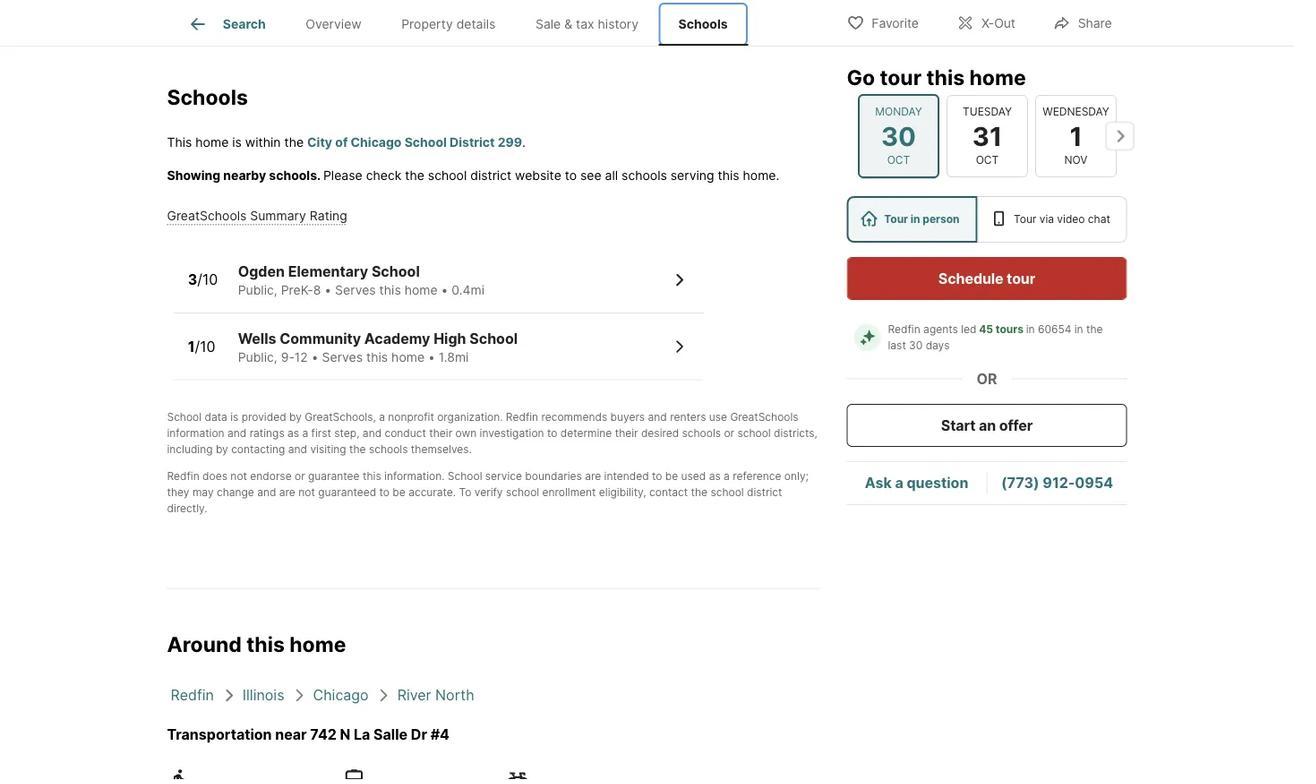 Task type: vqa. For each thing, say whether or not it's contained in the screenshot.
the leftmost Tour
yes



Task type: describe. For each thing, give the bounding box(es) containing it.
schools tab
[[659, 3, 748, 46]]

of
[[335, 135, 348, 150]]

30 inside in the last 30 days
[[910, 339, 923, 352]]

prek-
[[281, 283, 313, 298]]

search link
[[187, 13, 266, 35]]

this inside wells community academy high school public, 9-12 • serves this home • 1.8mi
[[367, 350, 388, 365]]

near
[[275, 726, 307, 744]]

and down ,
[[363, 427, 382, 440]]

tour for schedule
[[1007, 270, 1036, 287]]

and inside school service boundaries are intended to be used as a reference only; they may change and are not
[[257, 486, 276, 499]]

determine
[[561, 427, 612, 440]]

accurate.
[[409, 486, 456, 499]]

rating
[[310, 208, 347, 224]]

1 their from the left
[[429, 427, 453, 440]]

school data is provided by greatschools
[[167, 411, 373, 424]]

and up contacting
[[228, 427, 247, 440]]

redfin for redfin does not endorse or guarantee this information.
[[167, 470, 200, 483]]

this left home.
[[718, 168, 740, 183]]

share
[[1079, 16, 1113, 31]]

nonprofit
[[388, 411, 434, 424]]

home inside ogden elementary school public, prek-8 • serves this home • 0.4mi
[[405, 283, 438, 298]]

.
[[523, 135, 526, 150]]

website
[[515, 168, 562, 183]]

1.8mi
[[439, 350, 469, 365]]

0 horizontal spatial schools
[[369, 443, 408, 456]]

start
[[942, 417, 976, 434]]

greatschools inside , a nonprofit organization. redfin recommends buyers and renters use greatschools information and ratings as a
[[731, 411, 799, 424]]

• left 1.8mi
[[428, 350, 435, 365]]

provided
[[242, 411, 286, 424]]

to inside school service boundaries are intended to be used as a reference only; they may change and are not
[[652, 470, 663, 483]]

property details tab
[[382, 3, 516, 46]]

30 inside monday 30 oct
[[881, 120, 916, 152]]

schools.
[[269, 168, 321, 183]]

299
[[498, 135, 523, 150]]

1 vertical spatial chicago
[[313, 687, 369, 704]]

tour via video chat
[[1014, 213, 1111, 226]]

and up desired in the bottom of the page
[[648, 411, 667, 424]]

school inside wells community academy high school public, 9-12 • serves this home • 1.8mi
[[470, 330, 518, 347]]

property details
[[402, 16, 496, 32]]

tour in person
[[885, 213, 960, 226]]

by inside first step, and conduct their own investigation to determine their desired schools or school districts, including by contacting and visiting the schools themselves.
[[216, 443, 228, 456]]

wells
[[238, 330, 276, 347]]

tour in person option
[[847, 196, 978, 243]]

list box containing tour in person
[[847, 196, 1128, 243]]

history
[[598, 16, 639, 32]]

1 vertical spatial are
[[279, 486, 296, 499]]

a left first
[[302, 427, 308, 440]]

academy
[[365, 330, 431, 347]]

#4
[[431, 726, 450, 744]]

1 /10
[[188, 338, 216, 355]]

desired
[[642, 427, 679, 440]]

recommends
[[542, 411, 608, 424]]

enrollment
[[543, 486, 596, 499]]

community
[[280, 330, 361, 347]]

/10 for 1
[[195, 338, 216, 355]]

• left 0.4mi
[[441, 283, 448, 298]]

via
[[1040, 213, 1055, 226]]

/10 for 3
[[197, 271, 218, 288]]

endorse
[[250, 470, 292, 483]]

in the last 30 days
[[888, 323, 1107, 352]]

to inside first step, and conduct their own investigation to determine their desired schools or school districts, including by contacting and visiting the schools themselves.
[[547, 427, 558, 440]]

change
[[217, 486, 254, 499]]

60654
[[1039, 323, 1072, 336]]

is for provided
[[230, 411, 239, 424]]

0 horizontal spatial greatschools
[[167, 208, 247, 224]]

school up information
[[167, 411, 202, 424]]

district inside guaranteed to be accurate. to verify school enrollment eligibility, contact the school district directly.
[[747, 486, 783, 499]]

to
[[459, 486, 472, 499]]

next image
[[1106, 122, 1135, 150]]

tuesday 31 oct
[[963, 105, 1012, 167]]

742
[[310, 726, 337, 744]]

agents
[[924, 323, 959, 336]]

or inside first step, and conduct their own investigation to determine their desired schools or school districts, including by contacting and visiting the schools themselves.
[[724, 427, 735, 440]]

may
[[193, 486, 214, 499]]

nov
[[1065, 154, 1088, 167]]

monday
[[875, 105, 922, 118]]

tax
[[576, 16, 595, 32]]

0 vertical spatial are
[[585, 470, 601, 483]]

use
[[710, 411, 728, 424]]

or
[[977, 370, 998, 388]]

redfin link
[[171, 687, 214, 704]]

organization.
[[437, 411, 503, 424]]

favorite button
[[832, 4, 935, 41]]

led
[[962, 323, 977, 336]]

public, inside wells community academy high school public, 9-12 • serves this home • 1.8mi
[[238, 350, 278, 365]]

not inside school service boundaries are intended to be used as a reference only; they may change and are not
[[299, 486, 315, 499]]

serving
[[671, 168, 715, 183]]

school service boundaries are intended to be used as a reference only; they may change and are not
[[167, 470, 809, 499]]

service
[[486, 470, 522, 483]]

school down service
[[506, 486, 540, 499]]

oct for 31
[[976, 154, 999, 167]]

0 vertical spatial chicago
[[351, 135, 402, 150]]

out
[[995, 16, 1016, 31]]

912-
[[1043, 474, 1076, 492]]

elementary
[[288, 263, 368, 281]]

offer
[[1000, 417, 1033, 434]]

question
[[907, 474, 969, 492]]

showing nearby schools. please check the school district website to see all schools serving this home.
[[167, 168, 780, 183]]

transportation
[[167, 726, 272, 744]]

public, inside ogden elementary school public, prek-8 • serves this home • 0.4mi
[[238, 283, 278, 298]]

greatschools summary rating link
[[167, 208, 347, 224]]

3
[[188, 271, 197, 288]]

redfin for redfin
[[171, 687, 214, 704]]

tour via video chat option
[[978, 196, 1128, 243]]

(773) 912-0954 link
[[1002, 474, 1114, 492]]

buyers
[[611, 411, 645, 424]]

tab list containing search
[[167, 0, 762, 46]]

ratings
[[250, 427, 285, 440]]

conduct
[[385, 427, 426, 440]]

contacting
[[231, 443, 285, 456]]

1 vertical spatial 1
[[188, 338, 195, 355]]

city
[[307, 135, 333, 150]]

0 vertical spatial district
[[471, 168, 512, 183]]

sale & tax history tab
[[516, 3, 659, 46]]

la
[[354, 726, 370, 744]]

own
[[456, 427, 477, 440]]

directly.
[[167, 502, 208, 515]]

last
[[888, 339, 907, 352]]

school inside ogden elementary school public, prek-8 • serves this home • 0.4mi
[[372, 263, 420, 281]]

the right check
[[405, 168, 425, 183]]

showing
[[167, 168, 221, 183]]

first
[[312, 427, 331, 440]]

greatschools summary rating
[[167, 208, 347, 224]]

home up chicago link
[[290, 632, 346, 657]]

guaranteed to be accurate. to verify school enrollment eligibility, contact the school district directly.
[[167, 486, 783, 515]]



Task type: locate. For each thing, give the bounding box(es) containing it.
2 tour from the left
[[1014, 213, 1037, 226]]

0 vertical spatial be
[[666, 470, 679, 483]]

9-
[[281, 350, 295, 365]]

1 horizontal spatial schools
[[679, 16, 728, 32]]

school inside first step, and conduct their own investigation to determine their desired schools or school districts, including by contacting and visiting the schools themselves.
[[738, 427, 771, 440]]

the inside first step, and conduct their own investigation to determine their desired schools or school districts, including by contacting and visiting the schools themselves.
[[349, 443, 366, 456]]

/10 left ogden
[[197, 271, 218, 288]]

city of chicago school district 299 link
[[307, 135, 523, 150]]

tuesday
[[963, 105, 1012, 118]]

tour for tour via video chat
[[1014, 213, 1037, 226]]

1 horizontal spatial are
[[585, 470, 601, 483]]

this up academy
[[380, 283, 401, 298]]

is right data
[[230, 411, 239, 424]]

school inside school service boundaries are intended to be used as a reference only; they may change and are not
[[448, 470, 483, 483]]

tab list
[[167, 0, 762, 46]]

0 horizontal spatial tour
[[880, 65, 922, 90]]

,
[[373, 411, 376, 424]]

to down recommends
[[547, 427, 558, 440]]

0 vertical spatial schools
[[622, 168, 667, 183]]

public, down wells
[[238, 350, 278, 365]]

1
[[1070, 120, 1083, 152], [188, 338, 195, 355]]

1 vertical spatial 30
[[910, 339, 923, 352]]

1 vertical spatial /10
[[195, 338, 216, 355]]

the down the step, at bottom left
[[349, 443, 366, 456]]

serves down community
[[322, 350, 363, 365]]

oct inside monday 30 oct
[[887, 154, 910, 167]]

first step, and conduct their own investigation to determine their desired schools or school districts, including by contacting and visiting the schools themselves.
[[167, 427, 818, 456]]

as inside school service boundaries are intended to be used as a reference only; they may change and are not
[[709, 470, 721, 483]]

summary
[[250, 208, 306, 224]]

0 horizontal spatial their
[[429, 427, 453, 440]]

as right used
[[709, 470, 721, 483]]

2 public, from the top
[[238, 350, 278, 365]]

to inside guaranteed to be accurate. to verify school enrollment eligibility, contact the school district directly.
[[380, 486, 390, 499]]

1 horizontal spatial greatschools
[[305, 411, 373, 424]]

redfin up last
[[888, 323, 921, 336]]

this down academy
[[367, 350, 388, 365]]

chicago link
[[313, 687, 369, 704]]

a right the ask
[[896, 474, 904, 492]]

schools right all in the left of the page
[[622, 168, 667, 183]]

1 horizontal spatial as
[[709, 470, 721, 483]]

greatschools down the "showing"
[[167, 208, 247, 224]]

tour up monday
[[880, 65, 922, 90]]

tours
[[996, 323, 1024, 336]]

this up tuesday
[[927, 65, 965, 90]]

0 vertical spatial 30
[[881, 120, 916, 152]]

• right 12
[[312, 350, 319, 365]]

verify
[[475, 486, 503, 499]]

1 horizontal spatial oct
[[976, 154, 999, 167]]

go
[[847, 65, 876, 90]]

0 vertical spatial not
[[231, 470, 247, 483]]

0 vertical spatial public,
[[238, 283, 278, 298]]

the inside guaranteed to be accurate. to verify school enrollment eligibility, contact the school district directly.
[[691, 486, 708, 499]]

salle
[[374, 726, 408, 744]]

home left 0.4mi
[[405, 283, 438, 298]]

schools right history
[[679, 16, 728, 32]]

1 horizontal spatial schools
[[622, 168, 667, 183]]

1 vertical spatial public,
[[238, 350, 278, 365]]

0954
[[1076, 474, 1114, 492]]

the left city
[[284, 135, 304, 150]]

and up redfin does not endorse or guarantee this information.
[[288, 443, 307, 456]]

be up contact on the right of page
[[666, 470, 679, 483]]

tour for go
[[880, 65, 922, 90]]

2 horizontal spatial greatschools
[[731, 411, 799, 424]]

tour inside button
[[1007, 270, 1036, 287]]

schedule tour button
[[847, 257, 1128, 300]]

tour left person
[[885, 213, 909, 226]]

/10 left wells
[[195, 338, 216, 355]]

not up change
[[231, 470, 247, 483]]

redfin up the they
[[167, 470, 200, 483]]

in left person
[[911, 213, 921, 226]]

serves inside ogden elementary school public, prek-8 • serves this home • 0.4mi
[[335, 283, 376, 298]]

1 horizontal spatial or
[[724, 427, 735, 440]]

please
[[323, 168, 363, 183]]

1 vertical spatial is
[[230, 411, 239, 424]]

illinois link
[[243, 687, 285, 704]]

oct down monday
[[887, 154, 910, 167]]

chicago up check
[[351, 135, 402, 150]]

greatschools up the step, at bottom left
[[305, 411, 373, 424]]

in right 'tours'
[[1027, 323, 1035, 336]]

1 oct from the left
[[887, 154, 910, 167]]

0 vertical spatial tour
[[880, 65, 922, 90]]

1 horizontal spatial tour
[[1007, 270, 1036, 287]]

1 horizontal spatial by
[[289, 411, 302, 424]]

0.4mi
[[452, 283, 485, 298]]

1 vertical spatial tour
[[1007, 270, 1036, 287]]

schools inside tab
[[679, 16, 728, 32]]

in inside option
[[911, 213, 921, 226]]

schools up this at the top left of the page
[[167, 84, 248, 109]]

around
[[167, 632, 242, 657]]

redfin inside , a nonprofit organization. redfin recommends buyers and renters use greatschools information and ratings as a
[[506, 411, 539, 424]]

districts,
[[774, 427, 818, 440]]

school left district at the top
[[405, 135, 447, 150]]

school up academy
[[372, 263, 420, 281]]

31
[[973, 120, 1002, 152]]

0 vertical spatial by
[[289, 411, 302, 424]]

eligibility,
[[599, 486, 647, 499]]

1 horizontal spatial district
[[747, 486, 783, 499]]

river
[[398, 687, 432, 704]]

district down district at the top
[[471, 168, 512, 183]]

oct inside tuesday 31 oct
[[976, 154, 999, 167]]

1 vertical spatial as
[[709, 470, 721, 483]]

reference
[[733, 470, 782, 483]]

visiting
[[310, 443, 346, 456]]

0 horizontal spatial oct
[[887, 154, 910, 167]]

transportation near 742 n la salle dr #4
[[167, 726, 450, 744]]

in inside in the last 30 days
[[1075, 323, 1084, 336]]

video
[[1058, 213, 1086, 226]]

0 horizontal spatial 1
[[188, 338, 195, 355]]

1 horizontal spatial not
[[299, 486, 315, 499]]

8
[[313, 283, 321, 298]]

2 horizontal spatial in
[[1075, 323, 1084, 336]]

0 vertical spatial is
[[232, 135, 242, 150]]

schools
[[622, 168, 667, 183], [682, 427, 721, 440], [369, 443, 408, 456]]

/10
[[197, 271, 218, 288], [195, 338, 216, 355]]

favorite
[[872, 16, 919, 31]]

the inside in the last 30 days
[[1087, 323, 1104, 336]]

1 vertical spatial schools
[[682, 427, 721, 440]]

their up themselves.
[[429, 427, 453, 440]]

share button
[[1038, 4, 1128, 41]]

school
[[428, 168, 467, 183], [738, 427, 771, 440], [506, 486, 540, 499], [711, 486, 744, 499]]

1 inside wednesday 1 nov
[[1070, 120, 1083, 152]]

intended
[[604, 470, 649, 483]]

overview tab
[[286, 3, 382, 46]]

home inside wells community academy high school public, 9-12 • serves this home • 1.8mi
[[392, 350, 425, 365]]

all
[[605, 168, 618, 183]]

district down reference
[[747, 486, 783, 499]]

home down academy
[[392, 350, 425, 365]]

0 vertical spatial or
[[724, 427, 735, 440]]

by up does
[[216, 443, 228, 456]]

high
[[434, 330, 466, 347]]

1 left wells
[[188, 338, 195, 355]]

and down endorse
[[257, 486, 276, 499]]

0 horizontal spatial are
[[279, 486, 296, 499]]

home right this at the top left of the page
[[196, 135, 229, 150]]

chicago up the n at left
[[313, 687, 369, 704]]

are down endorse
[[279, 486, 296, 499]]

0 horizontal spatial schools
[[167, 84, 248, 109]]

or down 'use'
[[724, 427, 735, 440]]

river north
[[398, 687, 475, 704]]

redfin up transportation
[[171, 687, 214, 704]]

to left see
[[565, 168, 577, 183]]

0 horizontal spatial not
[[231, 470, 247, 483]]

information
[[167, 427, 225, 440]]

the down used
[[691, 486, 708, 499]]

within
[[245, 135, 281, 150]]

school up to
[[448, 470, 483, 483]]

ask a question
[[865, 474, 969, 492]]

is left within at top
[[232, 135, 242, 150]]

this up "guaranteed"
[[363, 470, 381, 483]]

see
[[581, 168, 602, 183]]

public,
[[238, 283, 278, 298], [238, 350, 278, 365]]

1 horizontal spatial in
[[1027, 323, 1035, 336]]

greatschools up districts,
[[731, 411, 799, 424]]

not
[[231, 470, 247, 483], [299, 486, 315, 499]]

2 their from the left
[[615, 427, 639, 440]]

school
[[405, 135, 447, 150], [372, 263, 420, 281], [470, 330, 518, 347], [167, 411, 202, 424], [448, 470, 483, 483]]

12
[[295, 350, 308, 365]]

0 horizontal spatial tour
[[885, 213, 909, 226]]

2 vertical spatial schools
[[369, 443, 408, 456]]

schools down conduct
[[369, 443, 408, 456]]

home
[[970, 65, 1027, 90], [196, 135, 229, 150], [405, 283, 438, 298], [392, 350, 425, 365], [290, 632, 346, 657]]

1 vertical spatial by
[[216, 443, 228, 456]]

school down reference
[[711, 486, 744, 499]]

be down information.
[[393, 486, 406, 499]]

0 vertical spatial 1
[[1070, 120, 1083, 152]]

this up illinois
[[247, 632, 285, 657]]

oct down 31 in the right top of the page
[[976, 154, 999, 167]]

are up enrollment
[[585, 470, 601, 483]]

1 vertical spatial district
[[747, 486, 783, 499]]

tour for tour in person
[[885, 213, 909, 226]]

1 vertical spatial schools
[[167, 84, 248, 109]]

school left districts,
[[738, 427, 771, 440]]

1 horizontal spatial 1
[[1070, 120, 1083, 152]]

redfin up investigation
[[506, 411, 539, 424]]

serves down elementary
[[335, 283, 376, 298]]

0 horizontal spatial by
[[216, 443, 228, 456]]

public, down ogden
[[238, 283, 278, 298]]

0 horizontal spatial district
[[471, 168, 512, 183]]

1 public, from the top
[[238, 283, 278, 298]]

None button
[[858, 94, 940, 178], [947, 95, 1028, 177], [1035, 95, 1117, 177], [858, 94, 940, 178], [947, 95, 1028, 177], [1035, 95, 1117, 177]]

nearby
[[223, 168, 266, 183]]

(773) 912-0954
[[1002, 474, 1114, 492]]

0 horizontal spatial or
[[295, 470, 305, 483]]

0 horizontal spatial in
[[911, 213, 921, 226]]

a right ,
[[379, 411, 385, 424]]

dr
[[411, 726, 427, 744]]

ogden
[[238, 263, 285, 281]]

2 horizontal spatial schools
[[682, 427, 721, 440]]

1 tour from the left
[[885, 213, 909, 226]]

renters
[[670, 411, 707, 424]]

45
[[980, 323, 994, 336]]

a inside school service boundaries are intended to be used as a reference only; they may change and are not
[[724, 470, 730, 483]]

30 down monday
[[881, 120, 916, 152]]

the right 60654 at the right top of page
[[1087, 323, 1104, 336]]

1 horizontal spatial their
[[615, 427, 639, 440]]

as right "ratings"
[[288, 427, 299, 440]]

list box
[[847, 196, 1128, 243]]

person
[[923, 213, 960, 226]]

school right high
[[470, 330, 518, 347]]

1 up "nov"
[[1070, 120, 1083, 152]]

this inside ogden elementary school public, prek-8 • serves this home • 0.4mi
[[380, 283, 401, 298]]

wells community academy high school public, 9-12 • serves this home • 1.8mi
[[238, 330, 518, 365]]

as inside , a nonprofit organization. redfin recommends buyers and renters use greatschools information and ratings as a
[[288, 427, 299, 440]]

30 right last
[[910, 339, 923, 352]]

0 vertical spatial serves
[[335, 283, 376, 298]]

be inside guaranteed to be accurate. to verify school enrollment eligibility, contact the school district directly.
[[393, 486, 406, 499]]

, a nonprofit organization. redfin recommends buyers and renters use greatschools information and ratings as a
[[167, 411, 799, 440]]

to down information.
[[380, 486, 390, 499]]

sale & tax history
[[536, 16, 639, 32]]

school down district at the top
[[428, 168, 467, 183]]

0 horizontal spatial be
[[393, 486, 406, 499]]

is for within
[[232, 135, 242, 150]]

in right 60654 at the right top of page
[[1075, 323, 1084, 336]]

used
[[682, 470, 706, 483]]

1 vertical spatial not
[[299, 486, 315, 499]]

x-out button
[[942, 4, 1031, 41]]

this
[[167, 135, 192, 150]]

1 horizontal spatial be
[[666, 470, 679, 483]]

• right 8
[[325, 283, 332, 298]]

0 vertical spatial /10
[[197, 271, 218, 288]]

1 vertical spatial or
[[295, 470, 305, 483]]

guaranteed
[[318, 486, 377, 499]]

tour right the schedule
[[1007, 270, 1036, 287]]

redfin for redfin agents led 45 tours in 60654
[[888, 323, 921, 336]]

check
[[366, 168, 402, 183]]

by right provided
[[289, 411, 302, 424]]

2 oct from the left
[[976, 154, 999, 167]]

serves inside wells community academy high school public, 9-12 • serves this home • 1.8mi
[[322, 350, 363, 365]]

including
[[167, 443, 213, 456]]

to up contact on the right of page
[[652, 470, 663, 483]]

boundaries
[[525, 470, 582, 483]]

1 horizontal spatial tour
[[1014, 213, 1037, 226]]

oct for 30
[[887, 154, 910, 167]]

only;
[[785, 470, 809, 483]]

a left reference
[[724, 470, 730, 483]]

30
[[881, 120, 916, 152], [910, 339, 923, 352]]

start an offer
[[942, 417, 1033, 434]]

tour left via in the top right of the page
[[1014, 213, 1037, 226]]

greatschools
[[167, 208, 247, 224], [305, 411, 373, 424], [731, 411, 799, 424]]

0 vertical spatial schools
[[679, 16, 728, 32]]

home up tuesday
[[970, 65, 1027, 90]]

1 vertical spatial be
[[393, 486, 406, 499]]

schools down renters
[[682, 427, 721, 440]]

their down buyers
[[615, 427, 639, 440]]

go tour this home
[[847, 65, 1027, 90]]

not down redfin does not endorse or guarantee this information.
[[299, 486, 315, 499]]

does
[[203, 470, 228, 483]]

redfin does not endorse or guarantee this information.
[[167, 470, 445, 483]]

0 horizontal spatial as
[[288, 427, 299, 440]]

1 vertical spatial serves
[[322, 350, 363, 365]]

an
[[980, 417, 997, 434]]

schedule
[[939, 270, 1004, 287]]

0 vertical spatial as
[[288, 427, 299, 440]]

•
[[325, 283, 332, 298], [441, 283, 448, 298], [312, 350, 319, 365], [428, 350, 435, 365]]

or right endorse
[[295, 470, 305, 483]]

be inside school service boundaries are intended to be used as a reference only; they may change and are not
[[666, 470, 679, 483]]



